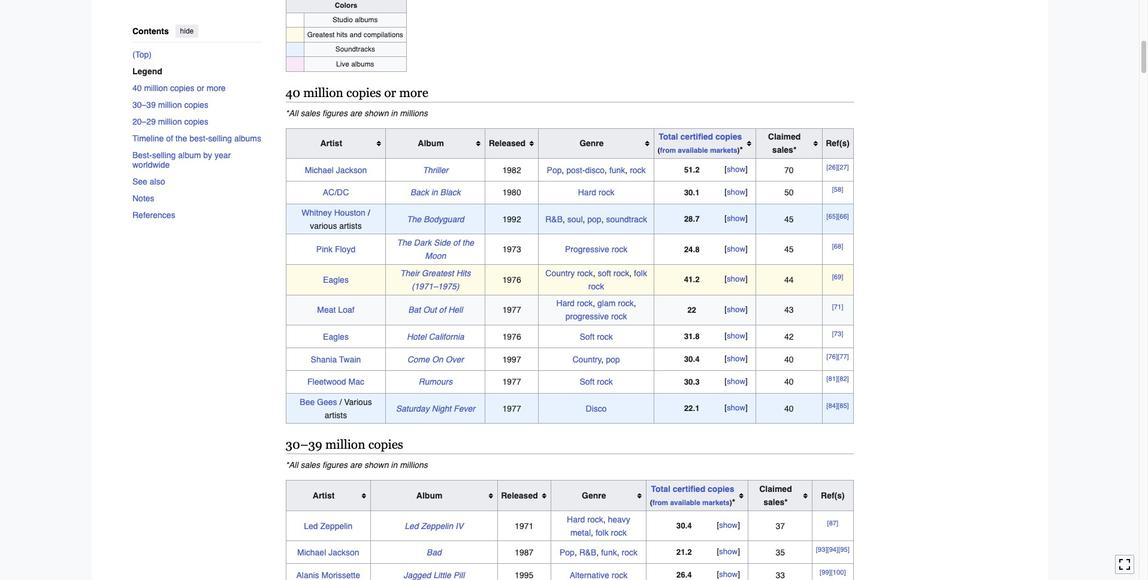 Task type: vqa. For each thing, say whether or not it's contained in the screenshot.
Houston
yes



Task type: describe. For each thing, give the bounding box(es) containing it.
, left 'post-'
[[562, 165, 564, 175]]

hard rock
[[578, 188, 615, 198]]

heavy metal link
[[571, 515, 631, 538]]

2 are from the top
[[350, 461, 362, 470]]

bee gees link
[[300, 397, 337, 407]]

[76]
[[827, 352, 838, 361]]

claimed for 37
[[760, 485, 793, 494]]

bad
[[427, 548, 442, 558]]

30.1
[[685, 188, 700, 197]]

2 *all sales figures are shown in millions from the top
[[286, 461, 428, 470]]

hell
[[449, 305, 463, 315]]

jackson for thriller
[[336, 165, 367, 175]]

hard rock , glam rock , progressive rock
[[557, 299, 637, 322]]

show for greatest
[[727, 275, 746, 284]]

, folk rock
[[591, 528, 627, 538]]

1976 for their greatest hits (1971–1975)
[[503, 275, 521, 285]]

available for funk
[[678, 147, 708, 155]]

0 vertical spatial in
[[391, 108, 398, 118]]

, left soundtrack link
[[602, 214, 604, 224]]

2 vertical spatial albums
[[234, 133, 261, 143]]

the bodyguard
[[407, 214, 464, 224]]

jackson for bad
[[329, 548, 359, 558]]

, right disco
[[626, 165, 628, 175]]

come
[[408, 355, 430, 364]]

glam
[[598, 299, 616, 308]]

, left soft
[[593, 269, 596, 278]]

[85] link
[[838, 402, 849, 410]]

0 vertical spatial pop link
[[588, 214, 602, 224]]

44
[[785, 275, 794, 285]]

progressive rock link
[[565, 245, 628, 254]]

[65]
[[827, 212, 838, 221]]

35
[[776, 548, 785, 558]]

0 vertical spatial selling
[[208, 133, 232, 143]]

) for 70
[[738, 147, 740, 155]]

rock link for pop , post-disco , funk , rock
[[630, 165, 646, 175]]

, up alternative rock link
[[597, 548, 599, 558]]

1 vertical spatial 30–39 million copies
[[286, 438, 403, 452]]

1997
[[503, 355, 521, 364]]

bee
[[300, 397, 315, 407]]

1971
[[515, 521, 534, 531]]

metal
[[571, 528, 591, 538]]

the bodyguard link
[[407, 214, 464, 224]]

[76] [77]
[[827, 352, 849, 361]]

notes link
[[132, 190, 262, 207]]

33
[[776, 571, 785, 580]]

30.4 for pop
[[685, 355, 700, 364]]

, right glam
[[634, 299, 637, 308]]

pop for pop , r&b , funk , rock
[[560, 548, 575, 558]]

[93]
[[817, 546, 828, 554]]

shania
[[311, 355, 337, 364]]

bodyguard
[[424, 214, 464, 224]]

[65] link
[[827, 212, 838, 221]]

saturday night fever link
[[396, 404, 475, 413]]

over
[[446, 355, 464, 364]]

0 vertical spatial of
[[166, 133, 173, 143]]

(1971–1975)
[[412, 282, 460, 291]]

show button for in
[[723, 186, 750, 199]]

jagged little pill link
[[404, 571, 465, 580]]

0 horizontal spatial r&b
[[546, 214, 563, 224]]

1 horizontal spatial or
[[384, 86, 396, 100]]

claimed sales* for 70
[[769, 132, 801, 155]]

hard rock link for heavy metal
[[567, 515, 604, 524]]

0 vertical spatial hard rock link
[[578, 188, 615, 198]]

20–29
[[132, 117, 156, 126]]

see also link
[[132, 173, 262, 190]]

pill
[[454, 571, 465, 580]]

out
[[423, 305, 437, 315]]

legend
[[132, 66, 162, 76]]

post-
[[567, 165, 585, 175]]

whitney houston
[[302, 208, 366, 217]]

selling inside best-selling album by year worldwide
[[152, 150, 176, 160]]

best-selling album by year worldwide link
[[132, 147, 262, 173]]

artists for various
[[340, 221, 362, 231]]

led zeppelin
[[304, 521, 353, 531]]

contents
[[132, 26, 169, 36]]

soft rock link
[[598, 269, 630, 278]]

0 horizontal spatial or
[[197, 83, 204, 93]]

1992
[[503, 214, 521, 224]]

1 vertical spatial r&b link
[[580, 548, 597, 558]]

million down / various artists
[[326, 438, 366, 452]]

, down hard rock ,
[[591, 528, 594, 538]]

[84] [85]
[[827, 402, 849, 410]]

come on over
[[408, 355, 464, 364]]

released for 1982
[[489, 139, 526, 148]]

show button for night
[[723, 402, 750, 415]]

[87]
[[828, 519, 839, 528]]

1973
[[503, 245, 521, 254]]

0 horizontal spatial greatest
[[307, 30, 335, 39]]

pop , post-disco , funk , rock
[[547, 165, 646, 175]]

[71] link
[[833, 303, 844, 312]]

their
[[401, 269, 420, 278]]

rock up soft rock link
[[612, 245, 628, 254]]

fleetwood mac link
[[308, 377, 365, 387]]

zeppelin for led zeppelin
[[320, 521, 353, 531]]

greatest hits and compilations
[[307, 30, 403, 39]]

available for folk rock
[[671, 499, 701, 507]]

, left glam
[[593, 299, 595, 308]]

[99]
[[820, 568, 831, 577]]

* for 37
[[733, 498, 736, 507]]

[95] link
[[839, 546, 850, 554]]

iv
[[456, 521, 464, 531]]

genre for post-disco
[[580, 139, 604, 148]]

1 shown from the top
[[365, 108, 389, 118]]

2 shown from the top
[[365, 461, 389, 470]]

) for 37
[[730, 499, 733, 507]]

rock right alternative
[[612, 571, 628, 580]]

also
[[149, 177, 165, 186]]

[95]
[[839, 546, 850, 554]]

0 horizontal spatial 40 million copies or more
[[132, 83, 226, 93]]

2 figures from the top
[[323, 461, 348, 470]]

1 vertical spatial folk
[[596, 528, 609, 538]]

1 *all sales figures are shown in millions from the top
[[286, 108, 428, 118]]

1977 for fever
[[503, 404, 521, 413]]

eagles link for their
[[323, 275, 349, 285]]

total certified copies link for folk rock
[[651, 485, 735, 494]]

michael jackson for thriller
[[305, 165, 367, 175]]

side
[[434, 238, 451, 248]]

0 horizontal spatial r&b link
[[546, 214, 563, 224]]

rock down pop , post-disco , funk , rock
[[599, 188, 615, 198]]

million for 20–29 million copies link
[[158, 117, 182, 126]]

from for funk
[[661, 147, 676, 155]]

studio albums
[[333, 16, 378, 24]]

total for folk rock
[[651, 485, 671, 494]]

[94] link
[[828, 546, 839, 554]]

show button for little
[[716, 569, 742, 580]]

rock inside folk rock
[[589, 282, 605, 291]]

2 sales from the top
[[301, 461, 320, 470]]

the dark side of the moon link
[[397, 238, 474, 261]]

/ various artists
[[310, 208, 370, 231]]

1 vertical spatial in
[[432, 188, 438, 198]]

live
[[336, 60, 349, 68]]

2 1977 from the top
[[503, 377, 521, 387]]

/ various artists
[[325, 397, 372, 420]]

eagles link for hotel
[[323, 332, 349, 342]]

country for country , pop
[[573, 355, 602, 364]]

mac
[[349, 377, 365, 387]]

[93] [94] [95]
[[817, 546, 850, 554]]

jagged little pill
[[404, 571, 465, 580]]

/ for whitney houston
[[368, 208, 370, 217]]

disco link
[[586, 404, 607, 413]]

michael for bad
[[297, 548, 326, 558]]

rock right disco
[[630, 165, 646, 175]]

million down live
[[304, 86, 344, 100]]

0 vertical spatial the
[[175, 133, 187, 143]]

rock down 'country , pop'
[[597, 377, 613, 387]]

bat out of hell
[[408, 305, 463, 315]]

bad link
[[427, 548, 442, 558]]

michael jackson link for thriller
[[305, 165, 367, 175]]

, down , folk rock
[[617, 548, 620, 558]]

heavy
[[608, 515, 631, 524]]

[81] link
[[827, 375, 838, 384]]

rock down heavy
[[611, 528, 627, 538]]

rock right soft
[[614, 269, 630, 278]]

[99] [100]
[[820, 568, 846, 577]]

markets for 37
[[703, 499, 730, 507]]

moon
[[425, 251, 446, 261]]

artist for jackson
[[320, 139, 342, 148]]

1 vertical spatial funk
[[602, 548, 617, 558]]

alternative rock
[[570, 571, 628, 580]]

total certified copies link for funk
[[659, 132, 742, 142]]

1 vertical spatial 30–39
[[286, 438, 323, 452]]

, down progressive rock link
[[602, 355, 604, 364]]

alternative
[[570, 571, 610, 580]]

[26] link
[[827, 163, 838, 171]]

, up the hard rock
[[605, 165, 607, 175]]

various
[[310, 221, 337, 231]]

best-
[[189, 133, 208, 143]]

folk rock link for hard rock ,
[[596, 528, 627, 538]]

, down metal
[[575, 548, 577, 558]]

from available markets link for folk rock
[[653, 499, 730, 507]]

progressive
[[565, 245, 610, 254]]

0 horizontal spatial pop
[[588, 214, 602, 224]]

artists for various
[[325, 410, 347, 420]]

30–39 inside 30–39 million copies link
[[132, 100, 156, 109]]

1 horizontal spatial r&b
[[580, 548, 597, 558]]

soft rock for 1976
[[580, 332, 613, 342]]

come on over link
[[408, 355, 464, 364]]

0 vertical spatial funk
[[610, 165, 626, 175]]

released for 1971
[[501, 491, 538, 501]]

meat loaf link
[[317, 305, 355, 315]]

[73]
[[833, 330, 844, 338]]

artist for zeppelin
[[313, 491, 335, 501]]

, down the hard rock
[[583, 214, 585, 224]]

the for the dark side of the moon
[[397, 238, 412, 248]]

40 for saturday night fever
[[785, 404, 794, 413]]

little
[[434, 571, 451, 580]]

show for on
[[727, 354, 746, 363]]

led for led zeppelin
[[304, 521, 318, 531]]

45 for 1992
[[785, 214, 794, 224]]

45 for 1973
[[785, 245, 794, 254]]

1 horizontal spatial 40 million copies or more
[[286, 86, 429, 100]]

ref(s) for 70
[[826, 139, 850, 148]]

[26]
[[827, 163, 838, 171]]

, right soft
[[630, 269, 632, 278]]

fleetwood
[[308, 377, 346, 387]]

[26] [27]
[[827, 163, 849, 171]]

show button for zeppelin
[[716, 520, 742, 532]]

rock link for pop , r&b , funk , rock
[[622, 548, 638, 558]]

the dark side of the moon
[[397, 238, 474, 261]]



Task type: locate. For each thing, give the bounding box(es) containing it.
1 vertical spatial certified
[[673, 485, 706, 494]]

30–39 million copies down / various artists
[[286, 438, 403, 452]]

1 horizontal spatial more
[[399, 86, 429, 100]]

led zeppelin link
[[304, 521, 353, 531]]

soft down country link
[[580, 377, 595, 387]]

0 vertical spatial total certified copies ( from available markets ) *
[[658, 132, 743, 155]]

1 vertical spatial funk link
[[602, 548, 617, 558]]

artists inside / various artists
[[340, 221, 362, 231]]

alanis morissette
[[296, 571, 360, 580]]

1976 down 1973
[[503, 275, 521, 285]]

released up 1982
[[489, 139, 526, 148]]

the left dark
[[397, 238, 412, 248]]

0 horizontal spatial 30–39 million copies
[[132, 100, 208, 109]]

1 vertical spatial pop link
[[560, 548, 575, 558]]

funk link for funk
[[610, 165, 626, 175]]

sales* up 37
[[764, 498, 788, 507]]

pop for pop , post-disco , funk , rock
[[547, 165, 562, 175]]

jagged
[[404, 571, 431, 580]]

0 vertical spatial available
[[678, 147, 708, 155]]

1 vertical spatial claimed
[[760, 485, 793, 494]]

from for folk rock
[[653, 499, 669, 507]]

genre up hard rock ,
[[582, 491, 606, 501]]

0 vertical spatial millions
[[400, 108, 428, 118]]

million up 20–29 million copies
[[158, 100, 182, 109]]

hard rock link for glam rock
[[557, 299, 593, 308]]

0 vertical spatial folk
[[634, 269, 648, 278]]

1977 down 1997
[[503, 377, 521, 387]]

0 vertical spatial claimed sales*
[[769, 132, 801, 155]]

2 zeppelin from the left
[[421, 521, 453, 531]]

led zeppelin iv link
[[405, 521, 464, 531]]

0 vertical spatial *
[[740, 145, 743, 155]]

1 eagles from the top
[[323, 275, 349, 285]]

1 millions from the top
[[400, 108, 428, 118]]

hard rock link
[[578, 188, 615, 198], [557, 299, 593, 308], [567, 515, 604, 524]]

0 vertical spatial 30–39 million copies
[[132, 100, 208, 109]]

1976
[[503, 275, 521, 285], [503, 332, 521, 342]]

michael jackson up ac/dc
[[305, 165, 367, 175]]

rock down , folk rock
[[622, 548, 638, 558]]

million right 20–29
[[158, 117, 182, 126]]

album up led zeppelin iv at the left of the page
[[417, 491, 443, 501]]

soundtrack
[[606, 214, 648, 224]]

country for country rock , soft rock ,
[[546, 269, 575, 278]]

r&b link left soul link
[[546, 214, 563, 224]]

pop
[[547, 165, 562, 175], [560, 548, 575, 558]]

[73] link
[[833, 330, 844, 338]]

led for led zeppelin iv
[[405, 521, 419, 531]]

1 vertical spatial 30.4
[[677, 522, 692, 531]]

selling up year
[[208, 133, 232, 143]]

1 vertical spatial album
[[417, 491, 443, 501]]

funk link for ,
[[602, 548, 617, 558]]

1 zeppelin from the left
[[320, 521, 353, 531]]

(
[[658, 147, 661, 155], [650, 499, 653, 507]]

zeppelin for led zeppelin iv
[[421, 521, 453, 531]]

2 *all from the top
[[286, 461, 298, 470]]

[81] [82]
[[827, 375, 849, 384]]

michael jackson link for bad
[[297, 548, 359, 558]]

1 horizontal spatial )
[[738, 147, 740, 155]]

albums for studio albums
[[355, 16, 378, 24]]

the inside the dark side of the moon
[[463, 238, 474, 248]]

released
[[489, 139, 526, 148], [501, 491, 538, 501]]

1 horizontal spatial 30–39 million copies
[[286, 438, 403, 452]]

1 vertical spatial michael jackson link
[[297, 548, 359, 558]]

claimed up 37
[[760, 485, 793, 494]]

michael jackson up 'alanis morissette' link
[[297, 548, 359, 558]]

3 1977 from the top
[[503, 404, 521, 413]]

pop right soul
[[588, 214, 602, 224]]

thriller link
[[423, 165, 449, 175]]

the up dark
[[407, 214, 422, 224]]

rock up , folk rock
[[588, 515, 604, 524]]

best-
[[132, 150, 152, 160]]

show button for bodyguard
[[723, 213, 750, 225]]

40 for come on over
[[785, 355, 794, 364]]

artists inside / various artists
[[325, 410, 347, 420]]

2 led from the left
[[405, 521, 419, 531]]

pop link right country link
[[606, 355, 620, 364]]

0 vertical spatial markets
[[710, 147, 738, 155]]

album up thriller
[[418, 139, 444, 148]]

1 vertical spatial 1977
[[503, 377, 521, 387]]

rock down progressive rock link
[[597, 332, 613, 342]]

saturday night fever
[[396, 404, 475, 413]]

rock up progressive
[[577, 299, 593, 308]]

show button for dark
[[723, 243, 750, 256]]

/ inside / various artists
[[340, 397, 342, 407]]

post-disco link
[[567, 165, 605, 175]]

sales* for 70
[[773, 145, 797, 155]]

available up 51.2
[[678, 147, 708, 155]]

soft rock down 'country , pop'
[[580, 377, 613, 387]]

(top)
[[132, 49, 151, 59]]

zeppelin up morissette
[[320, 521, 353, 531]]

claimed for 70
[[769, 132, 801, 142]]

hard for hard rock
[[578, 188, 597, 198]]

live albums
[[336, 60, 374, 68]]

pop left 'post-'
[[547, 165, 562, 175]]

r&b link down metal
[[580, 548, 597, 558]]

funk right disco
[[610, 165, 626, 175]]

hard
[[578, 188, 597, 198], [557, 299, 575, 308], [567, 515, 585, 524]]

or down legend link
[[197, 83, 204, 93]]

1 horizontal spatial pop
[[606, 355, 620, 364]]

1 horizontal spatial pop link
[[606, 355, 620, 364]]

0 horizontal spatial of
[[166, 133, 173, 143]]

1 vertical spatial pop link
[[606, 355, 620, 364]]

1 vertical spatial albums
[[351, 60, 374, 68]]

2 vertical spatial hard rock link
[[567, 515, 604, 524]]

0 horizontal spatial 30–39
[[132, 100, 156, 109]]

million inside 30–39 million copies link
[[158, 100, 182, 109]]

funk link right disco
[[610, 165, 626, 175]]

or down compilations
[[384, 86, 396, 100]]

bee gees
[[300, 397, 337, 407]]

1 vertical spatial are
[[350, 461, 362, 470]]

1 soft rock link from the top
[[580, 332, 613, 342]]

/ for bee gees
[[340, 397, 342, 407]]

michael up alanis
[[297, 548, 326, 558]]

hard for hard rock , glam rock , progressive rock
[[557, 299, 575, 308]]

*all sales figures are shown in millions down live albums
[[286, 108, 428, 118]]

0 vertical spatial claimed
[[769, 132, 801, 142]]

soft rock link for 1976
[[580, 332, 613, 342]]

michael up ac/dc link
[[305, 165, 334, 175]]

floyd
[[335, 245, 356, 254]]

fever
[[454, 404, 475, 413]]

claimed sales* for 37
[[760, 485, 793, 507]]

folk inside folk rock
[[634, 269, 648, 278]]

1 sales from the top
[[301, 108, 320, 118]]

michael jackson for bad
[[297, 548, 359, 558]]

2 eagles link from the top
[[323, 332, 349, 342]]

pink floyd
[[316, 245, 356, 254]]

total certified copies ( from available markets ) * for funk
[[658, 132, 743, 155]]

hard inside hard rock , glam rock , progressive rock
[[557, 299, 575, 308]]

rock left soft
[[578, 269, 593, 278]]

led
[[304, 521, 318, 531], [405, 521, 419, 531]]

[68]
[[833, 243, 844, 251]]

1 vertical spatial selling
[[152, 150, 176, 160]]

total certified copies ( from available markets ) * up 21.2
[[650, 485, 736, 507]]

1 vertical spatial soft rock
[[580, 377, 613, 387]]

0 vertical spatial total certified copies link
[[659, 132, 742, 142]]

[27] link
[[838, 163, 849, 171]]

bat
[[408, 305, 421, 315]]

country
[[546, 269, 575, 278], [573, 355, 602, 364]]

show button for california
[[723, 330, 750, 343]]

2 vertical spatial of
[[439, 305, 446, 315]]

1 horizontal spatial zeppelin
[[421, 521, 453, 531]]

45 up 44
[[785, 245, 794, 254]]

[85]
[[838, 402, 849, 410]]

hard up metal
[[567, 515, 585, 524]]

2 millions from the top
[[400, 461, 428, 470]]

1 horizontal spatial led
[[405, 521, 419, 531]]

show for out
[[727, 305, 746, 314]]

0 vertical spatial sales*
[[773, 145, 797, 155]]

hard rock ,
[[567, 515, 608, 524]]

sales*
[[773, 145, 797, 155], [764, 498, 788, 507]]

pop right country link
[[606, 355, 620, 364]]

the inside the dark side of the moon
[[397, 238, 412, 248]]

1 vertical spatial soft
[[580, 377, 595, 387]]

1 vertical spatial soft rock link
[[580, 377, 613, 387]]

funk link down , folk rock
[[602, 548, 617, 558]]

greatest up (1971–1975) on the left
[[422, 269, 454, 278]]

[65] [66]
[[827, 212, 849, 221]]

folk rock link up glam rock link on the bottom right
[[589, 269, 648, 291]]

37
[[776, 521, 785, 531]]

[84]
[[827, 402, 838, 410]]

0 horizontal spatial more
[[206, 83, 226, 93]]

,
[[562, 165, 564, 175], [605, 165, 607, 175], [626, 165, 628, 175], [563, 214, 565, 224], [583, 214, 585, 224], [602, 214, 604, 224], [593, 269, 596, 278], [630, 269, 632, 278], [593, 299, 595, 308], [634, 299, 637, 308], [602, 355, 604, 364], [604, 515, 606, 524], [591, 528, 594, 538], [575, 548, 577, 558], [597, 548, 599, 558], [617, 548, 620, 558]]

0 vertical spatial soft
[[580, 332, 595, 342]]

album
[[418, 139, 444, 148], [417, 491, 443, 501]]

morissette
[[322, 571, 360, 580]]

, left soul link
[[563, 214, 565, 224]]

0 horizontal spatial /
[[340, 397, 342, 407]]

0 horizontal spatial zeppelin
[[320, 521, 353, 531]]

[93] link
[[817, 546, 828, 554]]

2 vertical spatial in
[[391, 461, 398, 470]]

1 horizontal spatial /
[[368, 208, 370, 217]]

rock right glam
[[618, 299, 634, 308]]

1976 up 1997
[[503, 332, 521, 342]]

1 eagles link from the top
[[323, 275, 349, 285]]

folk rock link
[[589, 269, 648, 291], [596, 528, 627, 538]]

0 vertical spatial from available markets link
[[661, 147, 738, 155]]

45 down 50
[[785, 214, 794, 224]]

1 vertical spatial michael jackson
[[297, 548, 359, 558]]

0 vertical spatial michael jackson
[[305, 165, 367, 175]]

hide button
[[175, 25, 198, 38]]

hotel
[[407, 332, 427, 342]]

eagles link up meat loaf link
[[323, 275, 349, 285]]

artist up ac/dc
[[320, 139, 342, 148]]

million inside 20–29 million copies link
[[158, 117, 182, 126]]

led up alanis
[[304, 521, 318, 531]]

show for zeppelin
[[720, 521, 738, 530]]

rumours
[[419, 377, 453, 387]]

albums for live albums
[[351, 60, 374, 68]]

0 vertical spatial pop
[[547, 165, 562, 175]]

0 vertical spatial figures
[[323, 108, 348, 118]]

1 soft from the top
[[580, 332, 595, 342]]

0 horizontal spatial )
[[730, 499, 733, 507]]

0 vertical spatial hard
[[578, 188, 597, 198]]

pop link
[[588, 214, 602, 224], [606, 355, 620, 364]]

show for in
[[727, 188, 746, 197]]

24.8
[[685, 245, 700, 254]]

album for thriller
[[418, 139, 444, 148]]

progressive rock link
[[566, 312, 627, 322]]

0 vertical spatial soft rock link
[[580, 332, 613, 342]]

1 horizontal spatial folk
[[634, 269, 648, 278]]

0 vertical spatial 30.4
[[685, 355, 700, 364]]

rock link down , folk rock
[[622, 548, 638, 558]]

pop link for pop , post-disco , funk , rock
[[547, 165, 562, 175]]

30–39 down bee
[[286, 438, 323, 452]]

2 soft rock from the top
[[580, 377, 613, 387]]

0 vertical spatial )
[[738, 147, 740, 155]]

1977
[[503, 305, 521, 315], [503, 377, 521, 387], [503, 404, 521, 413]]

2 45 from the top
[[785, 245, 794, 254]]

0 vertical spatial 45
[[785, 214, 794, 224]]

1 are from the top
[[350, 108, 362, 118]]

0 vertical spatial country
[[546, 269, 575, 278]]

greatest inside their greatest hits (1971–1975)
[[422, 269, 454, 278]]

album
[[178, 150, 201, 160]]

jackson up morissette
[[329, 548, 359, 558]]

genre for heavy metal
[[582, 491, 606, 501]]

1 figures from the top
[[323, 108, 348, 118]]

hard rock link up progressive
[[557, 299, 593, 308]]

1 vertical spatial *all
[[286, 461, 298, 470]]

1976 for hotel california
[[503, 332, 521, 342]]

from
[[661, 147, 676, 155], [653, 499, 669, 507]]

1 led from the left
[[304, 521, 318, 531]]

show button for out
[[723, 304, 750, 316]]

1 1977 from the top
[[503, 305, 521, 315]]

certified for funk
[[681, 132, 714, 142]]

soft for 1976
[[580, 332, 595, 342]]

glam rock link
[[598, 299, 634, 308]]

pop link left 'post-'
[[547, 165, 562, 175]]

rock down glam rock link on the bottom right
[[612, 312, 627, 322]]

markets for 70
[[710, 147, 738, 155]]

of inside the dark side of the moon
[[453, 238, 460, 248]]

1 *all from the top
[[286, 108, 298, 118]]

43
[[785, 305, 794, 315]]

copies
[[170, 83, 194, 93], [347, 86, 381, 100], [184, 100, 208, 109], [184, 117, 208, 126], [716, 132, 742, 142], [369, 438, 403, 452], [708, 485, 735, 494]]

michael jackson link up ac/dc
[[305, 165, 367, 175]]

pink floyd link
[[316, 245, 356, 254]]

1 vertical spatial from available markets link
[[653, 499, 730, 507]]

eagles for their
[[323, 275, 349, 285]]

million inside 40 million copies or more link
[[144, 83, 168, 93]]

albums up and in the top of the page
[[355, 16, 378, 24]]

1 horizontal spatial of
[[439, 305, 446, 315]]

( for folk rock
[[650, 499, 653, 507]]

1 45 from the top
[[785, 214, 794, 224]]

40 for rumours
[[785, 377, 794, 387]]

total certified copies ( from available markets ) * up 51.2
[[658, 132, 743, 155]]

r&b link
[[546, 214, 563, 224], [580, 548, 597, 558]]

0 vertical spatial r&b
[[546, 214, 563, 224]]

2 1976 from the top
[[503, 332, 521, 342]]

1 vertical spatial genre
[[582, 491, 606, 501]]

artist up led zeppelin
[[313, 491, 335, 501]]

r&b left soul link
[[546, 214, 563, 224]]

total certified copies ( from available markets ) * for folk rock
[[650, 485, 736, 507]]

million down the legend
[[144, 83, 168, 93]]

colors
[[335, 1, 358, 9]]

ref(s) up [87] 'link'
[[821, 491, 845, 501]]

rock link right disco
[[630, 165, 646, 175]]

pop link for pop , r&b , funk , rock
[[560, 548, 575, 558]]

show for little
[[720, 570, 738, 579]]

sales* for 37
[[764, 498, 788, 507]]

0 vertical spatial album
[[418, 139, 444, 148]]

claimed sales*
[[769, 132, 801, 155], [760, 485, 793, 507]]

0 vertical spatial sales
[[301, 108, 320, 118]]

20–29 million copies link
[[132, 113, 262, 130]]

2 soft from the top
[[580, 377, 595, 387]]

are down / various artists
[[350, 461, 362, 470]]

soft for 1977
[[580, 377, 595, 387]]

2 vertical spatial hard
[[567, 515, 585, 524]]

show for dark
[[727, 244, 746, 253]]

show button for greatest
[[723, 274, 750, 286]]

shown
[[365, 108, 389, 118], [365, 461, 389, 470]]

million for 40 million copies or more link
[[144, 83, 168, 93]]

hotel california
[[407, 332, 464, 342]]

1 vertical spatial pop
[[606, 355, 620, 364]]

ref(s) up [26] [27]
[[826, 139, 850, 148]]

worldwide
[[132, 160, 170, 169]]

0 vertical spatial the
[[407, 214, 422, 224]]

hard for hard rock ,
[[567, 515, 585, 524]]

1 vertical spatial total certified copies link
[[651, 485, 735, 494]]

/ right houston
[[368, 208, 370, 217]]

30.4 up "30.3"
[[685, 355, 700, 364]]

r&b
[[546, 214, 563, 224], [580, 548, 597, 558]]

* for 70
[[740, 145, 743, 155]]

31.8
[[685, 332, 700, 341]]

0 vertical spatial (
[[658, 147, 661, 155]]

0 horizontal spatial pop link
[[588, 214, 602, 224]]

show for night
[[727, 404, 746, 413]]

soft rock down progressive rock link
[[580, 332, 613, 342]]

/ inside / various artists
[[368, 208, 370, 217]]

michael for thriller
[[305, 165, 334, 175]]

soft
[[580, 332, 595, 342], [580, 377, 595, 387]]

soft rock link down progressive rock link
[[580, 332, 613, 342]]

markets
[[710, 147, 738, 155], [703, 499, 730, 507]]

1 vertical spatial 45
[[785, 245, 794, 254]]

1 vertical spatial (
[[650, 499, 653, 507]]

1 vertical spatial released
[[501, 491, 538, 501]]

show for bodyguard
[[727, 214, 746, 223]]

led left iv
[[405, 521, 419, 531]]

certified for folk rock
[[673, 485, 706, 494]]

eagles for hotel
[[323, 332, 349, 342]]

1 vertical spatial eagles link
[[323, 332, 349, 342]]

hard down 'post-disco' link
[[578, 188, 597, 198]]

of right the side
[[453, 238, 460, 248]]

album for led zeppelin iv
[[417, 491, 443, 501]]

0 vertical spatial ref(s)
[[826, 139, 850, 148]]

[76] link
[[827, 352, 838, 361]]

30.4 up 21.2
[[677, 522, 692, 531]]

folk rock
[[589, 269, 648, 291]]

0 vertical spatial genre
[[580, 139, 604, 148]]

1 vertical spatial of
[[453, 238, 460, 248]]

0 horizontal spatial selling
[[152, 150, 176, 160]]

soft rock link for 1977
[[580, 377, 613, 387]]

the for the bodyguard
[[407, 214, 422, 224]]

[77]
[[838, 352, 849, 361]]

genre up disco
[[580, 139, 604, 148]]

1 soft rock from the top
[[580, 332, 613, 342]]

fullscreen image
[[1119, 559, 1131, 571]]

20–29 million copies
[[132, 117, 208, 126]]

1 horizontal spatial selling
[[208, 133, 232, 143]]

night
[[432, 404, 452, 413]]

zeppelin left iv
[[421, 521, 453, 531]]

are down live albums
[[350, 108, 362, 118]]

[82]
[[838, 375, 849, 384]]

1977 for of
[[503, 305, 521, 315]]

claimed up 70
[[769, 132, 801, 142]]

1 horizontal spatial 30–39
[[286, 438, 323, 452]]

and
[[350, 30, 362, 39]]

[27]
[[838, 163, 849, 171]]

[66]
[[838, 212, 849, 221]]

2 soft rock link from the top
[[580, 377, 613, 387]]

1 vertical spatial *
[[733, 498, 736, 507]]

1 vertical spatial available
[[671, 499, 701, 507]]

2 eagles from the top
[[323, 332, 349, 342]]

ref(s) for 37
[[821, 491, 845, 501]]

[58] link
[[833, 186, 844, 194]]

, up , folk rock
[[604, 515, 606, 524]]

show button
[[723, 164, 750, 176], [723, 186, 750, 199], [723, 213, 750, 225], [723, 243, 750, 256], [723, 274, 750, 286], [723, 304, 750, 316], [723, 330, 750, 343], [723, 353, 750, 366], [723, 376, 750, 388], [723, 402, 750, 415], [716, 520, 742, 532], [716, 546, 742, 559], [716, 569, 742, 580]]

from available markets link up 51.2
[[661, 147, 738, 155]]

0 vertical spatial *all sales figures are shown in millions
[[286, 108, 428, 118]]

bat out of hell link
[[408, 305, 463, 315]]

folk rock link for country rock , soft rock ,
[[589, 269, 648, 291]]

eagles up meat loaf link
[[323, 275, 349, 285]]

1 1976 from the top
[[503, 275, 521, 285]]

pop , r&b , funk , rock
[[560, 548, 638, 558]]

( for funk
[[658, 147, 661, 155]]

[94]
[[828, 546, 839, 554]]

0 vertical spatial pop link
[[547, 165, 562, 175]]

/ right gees
[[340, 397, 342, 407]]

30.4 for heavy metal
[[677, 522, 692, 531]]

disco
[[586, 404, 607, 413]]

22.1
[[685, 404, 700, 413]]

from available markets link for funk
[[661, 147, 738, 155]]

year
[[214, 150, 231, 160]]

1 vertical spatial total certified copies ( from available markets ) *
[[650, 485, 736, 507]]

jackson
[[336, 165, 367, 175], [329, 548, 359, 558]]

on
[[432, 355, 443, 364]]

2 vertical spatial 1977
[[503, 404, 521, 413]]

0 vertical spatial funk link
[[610, 165, 626, 175]]

soft rock
[[580, 332, 613, 342], [580, 377, 613, 387]]

30–39 up 20–29
[[132, 100, 156, 109]]

show for california
[[727, 332, 746, 341]]

0 vertical spatial jackson
[[336, 165, 367, 175]]

million for 30–39 million copies link
[[158, 100, 182, 109]]

1 vertical spatial markets
[[703, 499, 730, 507]]

of down 20–29 million copies
[[166, 133, 173, 143]]

pop
[[588, 214, 602, 224], [606, 355, 620, 364]]

the right the side
[[463, 238, 474, 248]]

0 vertical spatial folk rock link
[[589, 269, 648, 291]]

michael jackson link up 'alanis morissette' link
[[297, 548, 359, 558]]

1 vertical spatial 1976
[[503, 332, 521, 342]]

0 horizontal spatial (
[[650, 499, 653, 507]]



